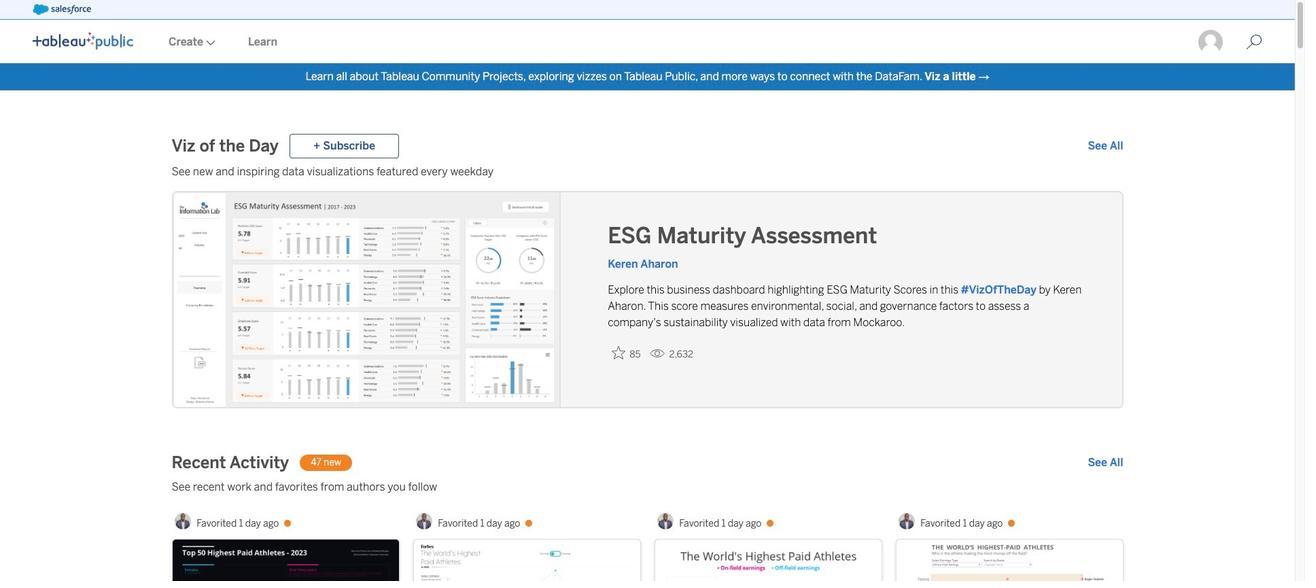Task type: locate. For each thing, give the bounding box(es) containing it.
salesforce logo image
[[33, 4, 91, 15]]

tich mabiza image
[[175, 513, 191, 530], [416, 513, 433, 530]]

see all recent activity element
[[1088, 455, 1123, 471]]

go to search image
[[1230, 34, 1279, 50]]

0 horizontal spatial tich mabiza image
[[658, 513, 674, 530]]

add favorite image
[[612, 346, 626, 360]]

see all viz of the day element
[[1088, 138, 1123, 154]]

1 tich mabiza image from the left
[[658, 513, 674, 530]]

Add Favorite button
[[608, 342, 645, 364]]

0 horizontal spatial tich mabiza image
[[175, 513, 191, 530]]

create image
[[203, 40, 215, 46]]

recent activity heading
[[172, 452, 289, 474]]

1 horizontal spatial tich mabiza image
[[416, 513, 433, 530]]

tich mabiza image
[[658, 513, 674, 530], [899, 513, 915, 530]]

1 horizontal spatial tich mabiza image
[[899, 513, 915, 530]]

viz of the day heading
[[172, 135, 279, 157]]



Task type: describe. For each thing, give the bounding box(es) containing it.
see recent work and favorites from authors you follow element
[[172, 479, 1123, 496]]

2 tich mabiza image from the left
[[899, 513, 915, 530]]

logo image
[[33, 32, 133, 50]]

2 tich mabiza image from the left
[[416, 513, 433, 530]]

see new and inspiring data visualizations featured every weekday element
[[172, 164, 1123, 180]]

tableau public viz of the day image
[[173, 192, 561, 410]]

1 tich mabiza image from the left
[[175, 513, 191, 530]]

tara.schultz image
[[1197, 29, 1224, 56]]



Task type: vqa. For each thing, say whether or not it's contained in the screenshot.
"Recent Activity" Heading
yes



